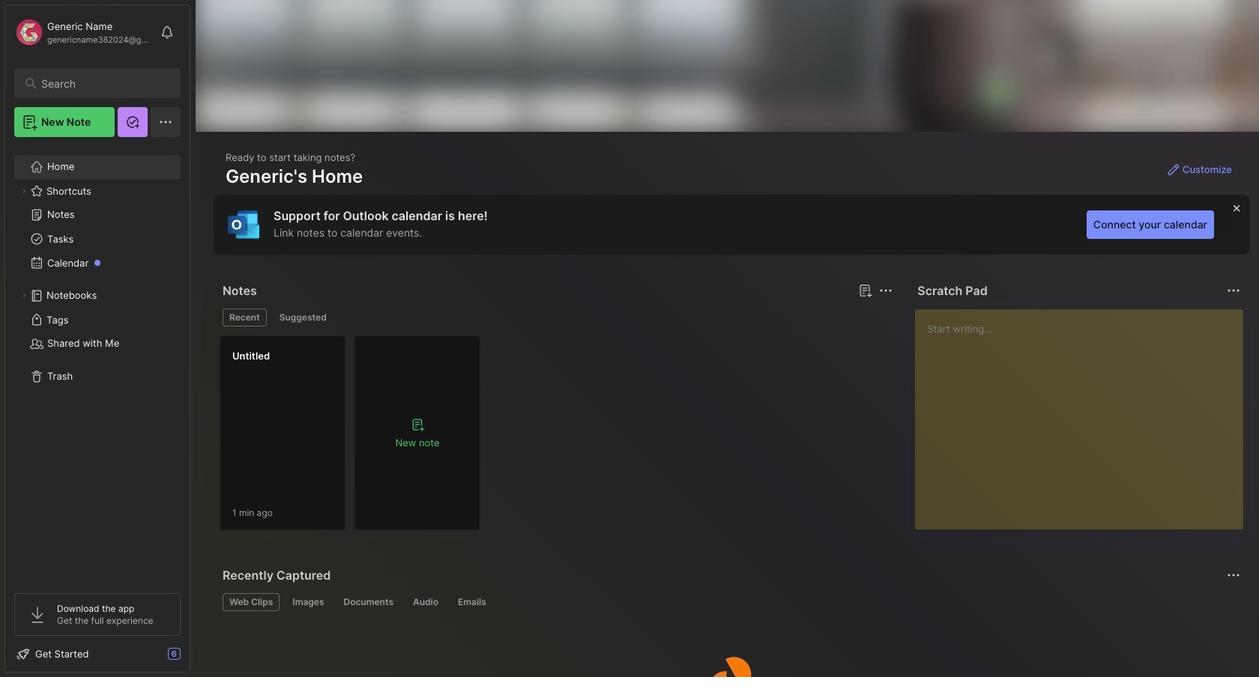 Task type: vqa. For each thing, say whether or not it's contained in the screenshot.
Pinned Note
no



Task type: describe. For each thing, give the bounding box(es) containing it.
Search text field
[[41, 76, 167, 91]]

click to collapse image
[[189, 650, 201, 668]]

Help and Learning task checklist field
[[5, 642, 190, 666]]

Account field
[[14, 17, 153, 47]]

1 more actions field from the top
[[1223, 280, 1244, 301]]

2 more actions field from the top
[[1223, 565, 1244, 586]]



Task type: locate. For each thing, give the bounding box(es) containing it.
row group
[[220, 336, 490, 540]]

more actions image
[[1225, 282, 1243, 300]]

expand notebooks image
[[19, 292, 28, 301]]

1 vertical spatial tab list
[[223, 594, 1238, 612]]

1 tab list from the top
[[223, 309, 891, 327]]

0 vertical spatial tab list
[[223, 309, 891, 327]]

None search field
[[41, 74, 167, 92]]

main element
[[0, 0, 195, 678]]

tab
[[223, 309, 267, 327], [273, 309, 333, 327], [223, 594, 280, 612], [286, 594, 331, 612], [337, 594, 400, 612], [406, 594, 445, 612], [451, 594, 493, 612]]

More actions field
[[1223, 280, 1244, 301], [1223, 565, 1244, 586]]

2 tab list from the top
[[223, 594, 1238, 612]]

none search field inside "main" element
[[41, 74, 167, 92]]

1 vertical spatial more actions field
[[1223, 565, 1244, 586]]

tree
[[5, 146, 190, 580]]

more actions image
[[1225, 567, 1243, 585]]

Start writing… text field
[[928, 310, 1243, 518]]

tab list
[[223, 309, 891, 327], [223, 594, 1238, 612]]

0 vertical spatial more actions field
[[1223, 280, 1244, 301]]

tree inside "main" element
[[5, 146, 190, 580]]



